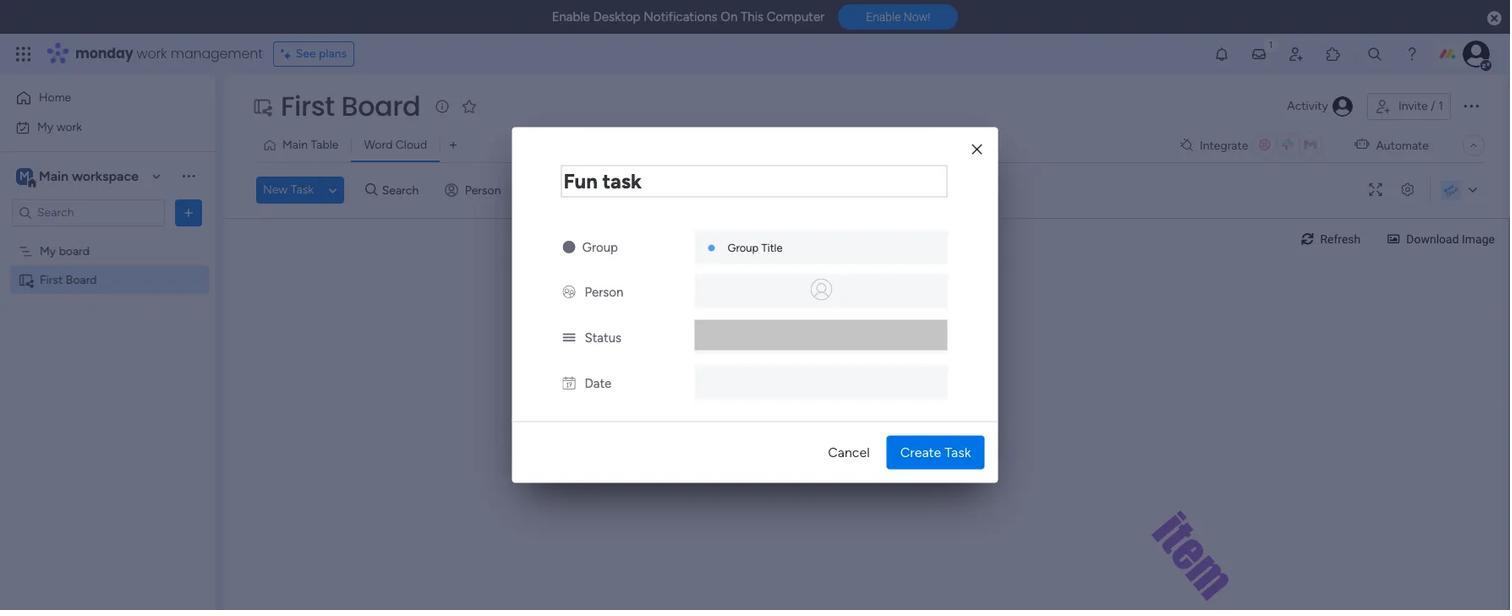 Task type: vqa. For each thing, say whether or not it's contained in the screenshot.
Shareable board image
yes



Task type: describe. For each thing, give the bounding box(es) containing it.
date
[[585, 376, 612, 391]]

management
[[171, 44, 263, 63]]

my for my board
[[40, 244, 56, 258]]

collapse board header image
[[1467, 139, 1481, 152]]

see plans
[[296, 47, 347, 61]]

integrate
[[1200, 138, 1248, 153]]

my work
[[37, 120, 82, 134]]

enable now! button
[[838, 4, 958, 30]]

my work button
[[10, 114, 182, 141]]

Search field
[[378, 178, 428, 202]]

v2 status image
[[563, 330, 575, 345]]

main workspace
[[39, 168, 139, 184]]

title
[[761, 241, 783, 254]]

work for monday
[[137, 44, 167, 63]]

1 vertical spatial first board
[[40, 273, 97, 287]]

task for new task
[[291, 183, 314, 197]]

enable now!
[[866, 10, 930, 24]]

group for group
[[582, 240, 618, 255]]

invite
[[1399, 99, 1428, 113]]

create
[[900, 444, 941, 460]]

person inside popup button
[[465, 183, 501, 197]]

autopilot image
[[1355, 134, 1369, 155]]

Search in workspace field
[[36, 203, 141, 222]]

enable desktop notifications on this computer
[[552, 9, 825, 25]]

home button
[[10, 85, 182, 112]]

apps image
[[1325, 46, 1342, 63]]

enable for enable now!
[[866, 10, 901, 24]]

1 for filter / 1
[[584, 183, 589, 197]]

v2 sun image
[[563, 240, 575, 255]]

main table button
[[256, 132, 351, 159]]

my board
[[40, 244, 90, 258]]

settings image
[[1394, 184, 1421, 197]]

see
[[296, 47, 316, 61]]

table
[[311, 138, 339, 152]]

add view image
[[450, 139, 457, 152]]

main for main workspace
[[39, 168, 69, 184]]

v2 multiple person column image
[[563, 285, 575, 300]]

desktop
[[593, 9, 641, 25]]

on
[[721, 9, 738, 25]]

enable for enable desktop notifications on this computer
[[552, 9, 590, 25]]

status
[[585, 330, 622, 345]]

now!
[[904, 10, 930, 24]]

m
[[19, 169, 30, 183]]

angle down image
[[329, 184, 337, 197]]

main for main table
[[282, 138, 308, 152]]

/ for invite
[[1431, 99, 1436, 113]]

search everything image
[[1366, 46, 1383, 63]]

activity button
[[1280, 93, 1361, 120]]

arrow down image
[[597, 180, 617, 200]]

cloud
[[396, 138, 427, 152]]



Task type: locate. For each thing, give the bounding box(es) containing it.
1 horizontal spatial enable
[[866, 10, 901, 24]]

shareable board image
[[252, 96, 272, 117]]

group title
[[728, 241, 783, 254]]

1 vertical spatial first
[[40, 273, 63, 287]]

0 vertical spatial task
[[291, 183, 314, 197]]

my
[[37, 120, 53, 134], [40, 244, 56, 258]]

first board up table
[[281, 87, 421, 125]]

monday work management
[[75, 44, 263, 63]]

main table
[[282, 138, 339, 152]]

invite / 1
[[1399, 99, 1443, 113]]

first right shareable board icon
[[40, 273, 63, 287]]

automate
[[1376, 138, 1429, 153]]

1 horizontal spatial group
[[728, 241, 759, 254]]

work inside button
[[56, 120, 82, 134]]

dialog
[[512, 127, 998, 483]]

list box
[[0, 233, 216, 523]]

filter
[[547, 183, 573, 197]]

1 horizontal spatial first board
[[281, 87, 421, 125]]

0 horizontal spatial work
[[56, 120, 82, 134]]

option
[[0, 236, 216, 239]]

select product image
[[15, 46, 32, 63]]

board
[[341, 87, 421, 125], [66, 273, 97, 287]]

new task button
[[256, 177, 321, 204]]

0 horizontal spatial person
[[465, 183, 501, 197]]

1 vertical spatial /
[[577, 183, 581, 197]]

cancel
[[828, 444, 870, 460]]

First Board field
[[277, 87, 425, 125]]

group right v2 sun image
[[582, 240, 618, 255]]

first board down the "my board" at the left of the page
[[40, 273, 97, 287]]

0 vertical spatial work
[[137, 44, 167, 63]]

person left filter
[[465, 183, 501, 197]]

workspace selection element
[[16, 166, 141, 188]]

plans
[[319, 47, 347, 61]]

1
[[1439, 99, 1443, 113], [584, 183, 589, 197]]

0 horizontal spatial board
[[66, 273, 97, 287]]

0 horizontal spatial group
[[582, 240, 618, 255]]

1 horizontal spatial main
[[282, 138, 308, 152]]

board
[[59, 244, 90, 258]]

workspace image
[[16, 167, 33, 186]]

1 right invite
[[1439, 99, 1443, 113]]

0 vertical spatial board
[[341, 87, 421, 125]]

0 horizontal spatial /
[[577, 183, 581, 197]]

main
[[282, 138, 308, 152], [39, 168, 69, 184]]

main left table
[[282, 138, 308, 152]]

0 vertical spatial first board
[[281, 87, 421, 125]]

main inside main table button
[[282, 138, 308, 152]]

dapulse close image
[[1487, 10, 1502, 27]]

1 horizontal spatial first
[[281, 87, 335, 125]]

0 vertical spatial main
[[282, 138, 308, 152]]

inbox image
[[1251, 46, 1268, 63]]

/ right filter
[[577, 183, 581, 197]]

create task button
[[887, 436, 985, 470]]

notifications
[[644, 9, 718, 25]]

1 horizontal spatial person
[[585, 285, 624, 300]]

1 for invite / 1
[[1439, 99, 1443, 113]]

task right new
[[291, 183, 314, 197]]

task
[[291, 183, 314, 197], [945, 444, 971, 460]]

1 inside 'button'
[[1439, 99, 1443, 113]]

1 horizontal spatial task
[[945, 444, 971, 460]]

0 vertical spatial person
[[465, 183, 501, 197]]

board down board
[[66, 273, 97, 287]]

my left board
[[40, 244, 56, 258]]

enable left the desktop
[[552, 9, 590, 25]]

dapulse integrations image
[[1180, 139, 1193, 152]]

open full screen image
[[1362, 184, 1389, 197]]

main inside workspace selection element
[[39, 168, 69, 184]]

person button
[[438, 177, 511, 204]]

word
[[364, 138, 393, 152]]

my down the home
[[37, 120, 53, 134]]

1 vertical spatial board
[[66, 273, 97, 287]]

invite / 1 button
[[1367, 93, 1451, 120]]

0 vertical spatial first
[[281, 87, 335, 125]]

list box containing my board
[[0, 233, 216, 523]]

dapulse date column image
[[563, 376, 575, 391]]

filter / 1
[[547, 183, 589, 197]]

first up main table
[[281, 87, 335, 125]]

None field
[[561, 165, 948, 197]]

/
[[1431, 99, 1436, 113], [577, 183, 581, 197]]

invite members image
[[1288, 46, 1305, 63]]

0 vertical spatial 1
[[1439, 99, 1443, 113]]

create task
[[900, 444, 971, 460]]

person
[[465, 183, 501, 197], [585, 285, 624, 300]]

task for create task
[[945, 444, 971, 460]]

0 horizontal spatial enable
[[552, 9, 590, 25]]

1 vertical spatial task
[[945, 444, 971, 460]]

0 vertical spatial my
[[37, 120, 53, 134]]

0 horizontal spatial 1
[[584, 183, 589, 197]]

task right 'create' at the bottom right of the page
[[945, 444, 971, 460]]

1 vertical spatial work
[[56, 120, 82, 134]]

1 horizontal spatial work
[[137, 44, 167, 63]]

monday
[[75, 44, 133, 63]]

cancel button
[[815, 436, 883, 470]]

word cloud
[[364, 138, 427, 152]]

1 left arrow down image
[[584, 183, 589, 197]]

new
[[263, 183, 288, 197]]

0 horizontal spatial main
[[39, 168, 69, 184]]

dialog containing cancel
[[512, 127, 998, 483]]

1 vertical spatial main
[[39, 168, 69, 184]]

work down the home
[[56, 120, 82, 134]]

word cloud button
[[351, 132, 440, 159]]

0 vertical spatial /
[[1431, 99, 1436, 113]]

0 horizontal spatial task
[[291, 183, 314, 197]]

enable left now! at right top
[[866, 10, 901, 24]]

computer
[[767, 9, 825, 25]]

enable
[[552, 9, 590, 25], [866, 10, 901, 24]]

my for my work
[[37, 120, 53, 134]]

group left title
[[728, 241, 759, 254]]

group for group title
[[728, 241, 759, 254]]

work right monday
[[137, 44, 167, 63]]

main right workspace icon
[[39, 168, 69, 184]]

1 horizontal spatial /
[[1431, 99, 1436, 113]]

enable inside button
[[866, 10, 901, 24]]

/ right invite
[[1431, 99, 1436, 113]]

shareable board image
[[18, 272, 34, 288]]

1 image
[[1263, 35, 1279, 54]]

1 horizontal spatial board
[[341, 87, 421, 125]]

activity
[[1287, 99, 1328, 113]]

this
[[741, 9, 764, 25]]

1 horizontal spatial 1
[[1439, 99, 1443, 113]]

work for my
[[56, 120, 82, 134]]

my inside my work button
[[37, 120, 53, 134]]

/ inside 'button'
[[1431, 99, 1436, 113]]

/ for filter
[[577, 183, 581, 197]]

close image
[[972, 143, 982, 156]]

1 vertical spatial person
[[585, 285, 624, 300]]

0 horizontal spatial first board
[[40, 273, 97, 287]]

1 vertical spatial my
[[40, 244, 56, 258]]

home
[[39, 90, 71, 105]]

group
[[582, 240, 618, 255], [728, 241, 759, 254]]

new task
[[263, 183, 314, 197]]

first
[[281, 87, 335, 125], [40, 273, 63, 287]]

0 horizontal spatial first
[[40, 273, 63, 287]]

1 vertical spatial 1
[[584, 183, 589, 197]]

add to favorites image
[[461, 98, 478, 115]]

jacob simon image
[[1463, 41, 1490, 68]]

see plans button
[[273, 41, 354, 67]]

show board description image
[[432, 98, 453, 115]]

notifications image
[[1213, 46, 1230, 63]]

person right v2 multiple person column icon
[[585, 285, 624, 300]]

help image
[[1404, 46, 1421, 63]]

first board
[[281, 87, 421, 125], [40, 273, 97, 287]]

work
[[137, 44, 167, 63], [56, 120, 82, 134]]

v2 search image
[[365, 181, 378, 200]]

workspace
[[72, 168, 139, 184]]

board up word
[[341, 87, 421, 125]]



